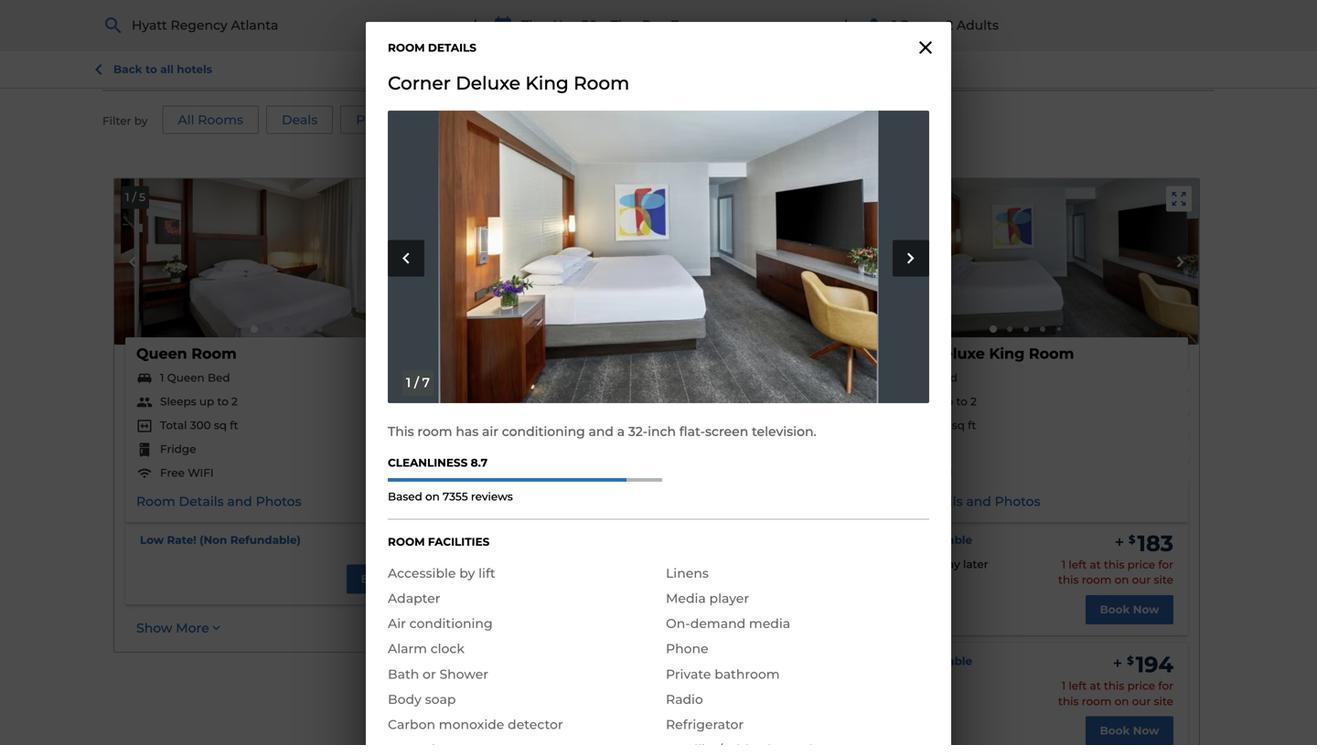 Task type: locate. For each thing, give the bounding box(es) containing it.
non refundable for 2nd non refundable button from the top of the page
[[879, 655, 972, 668]]

1 | from the left
[[473, 16, 478, 34]]

left for 183
[[1069, 558, 1087, 572]]

0 vertical spatial 7
[[671, 18, 679, 33]]

tab list containing overview & photos
[[102, 0, 733, 49]]

1 vertical spatial non refundable
[[879, 655, 972, 668]]

non
[[879, 534, 903, 547], [879, 655, 903, 668]]

by left lift
[[459, 566, 475, 581]]

2 non from the top
[[879, 655, 903, 668]]

linens
[[666, 566, 709, 581]]

for down 183
[[1158, 558, 1174, 572]]

3 go to image #3 image from the left
[[1024, 327, 1029, 332]]

wifi down the "476"
[[927, 467, 953, 480]]

image #1 image
[[388, 111, 929, 403]]

$ 832 $ 753
[[968, 10, 1047, 37]]

$ inside $ 0 . 00
[[393, 533, 400, 547]]

0 horizontal spatial room details and photos button
[[136, 493, 302, 511]]

2 horizontal spatial go to image #1 image
[[990, 326, 997, 333]]

sleeps up to 2 down the 2 queen beds
[[530, 413, 607, 427]]

and up low rate! (non refundable)
[[227, 494, 252, 510]]

2 at from the top
[[1090, 680, 1101, 693]]

2 go to image #4 image from the left
[[671, 327, 676, 332]]

1 price from the top
[[1128, 558, 1156, 572]]

book now button down 0
[[347, 565, 435, 594]]

3 go to image #1 image from the left
[[990, 326, 997, 333]]

1 vertical spatial at
[[1090, 680, 1101, 693]]

2 horizontal spatial go to image #2 image
[[1007, 327, 1013, 332]]

1 horizontal spatial beds
[[740, 345, 778, 363]]

cleanliness
[[388, 456, 468, 470]]

2 go to image #1 image from the left
[[620, 326, 628, 333]]

$ inside $ 194
[[1127, 655, 1134, 668]]

amenities
[[385, 17, 451, 33]]

price down $ 194
[[1128, 680, 1156, 693]]

0 horizontal spatial go to image #4 image
[[301, 327, 306, 332]]

queen up the city
[[506, 345, 557, 363]]

sleeps down 1 queen bed
[[160, 395, 196, 408]]

go to image #2 image for corner deluxe king room
[[1007, 327, 1013, 332]]

& left fees
[[1154, 35, 1162, 48]]

book now button for queen room
[[347, 565, 435, 594]]

up up the "476"
[[939, 395, 953, 408]]

1 left at this price for this room on our site for 194
[[1058, 680, 1174, 708]]

hotel
[[1040, 35, 1070, 48]]

1 horizontal spatial go to image #4 image
[[671, 327, 676, 332]]

queen
[[136, 345, 187, 363], [506, 345, 557, 363], [685, 345, 736, 363], [167, 371, 205, 385], [539, 390, 577, 403]]

room details and photos for queen room
[[136, 494, 302, 510]]

1 vertical spatial our
[[1132, 695, 1151, 708]]

1 go to image #4 image from the left
[[301, 327, 306, 332]]

1 horizontal spatial up
[[569, 413, 584, 427]]

1 horizontal spatial room details and photos button
[[506, 511, 671, 529]]

1 go to image #2 image from the left
[[268, 327, 274, 332]]

thu, right the –
[[611, 18, 639, 33]]

0 vertical spatial at
[[1090, 558, 1101, 572]]

non refundable button
[[879, 533, 972, 548], [879, 654, 972, 669]]

$ left the '194'
[[1127, 655, 1134, 668]]

go to image #2 image
[[268, 327, 274, 332], [638, 327, 643, 332], [1007, 327, 1013, 332]]

book up the "on-demand media"
[[731, 591, 761, 604]]

2 price from the top
[[1128, 680, 1156, 693]]

to inside back to all hotels "button"
[[145, 63, 157, 76]]

now up adapter
[[394, 573, 420, 586]]

1 at from the top
[[1090, 558, 1101, 572]]

at for 194
[[1090, 680, 1101, 693]]

1 horizontal spatial ft
[[599, 437, 608, 451]]

2 up total 380 sq ft
[[530, 390, 536, 403]]

go to image #3 image for queen room with two queen beds and city view
[[654, 327, 660, 332]]

2 right room,
[[946, 18, 953, 33]]

book now up $ 194
[[1100, 603, 1159, 617]]

site down the '194'
[[1154, 695, 1174, 708]]

photo carousel region for corner deluxe king room
[[854, 179, 1199, 345]]

1 bed from the left
[[208, 371, 230, 385]]

0 horizontal spatial go to image #3 image
[[285, 327, 290, 332]]

photo carousel region
[[388, 111, 929, 403], [114, 179, 460, 345], [484, 179, 830, 345], [854, 179, 1199, 345]]

0 horizontal spatial room details and photos
[[136, 494, 302, 510]]

rate!
[[167, 534, 196, 547]]

book
[[879, 558, 908, 571], [361, 573, 391, 586], [731, 591, 761, 604], [1100, 603, 1130, 617], [1100, 725, 1130, 738]]

at for 183
[[1090, 558, 1101, 572]]

media player
[[666, 591, 749, 607]]

1 go to image #1 image from the left
[[251, 326, 258, 333]]

2 horizontal spatial room details and photos button
[[875, 493, 1041, 511]]

refundable for 2nd non refundable button from the top of the page
[[906, 655, 972, 668]]

1 1 left at this price for this room on our site from the top
[[1058, 558, 1174, 587]]

conditioning up clock
[[410, 616, 493, 632]]

rooms right select
[[293, 17, 339, 33]]

2 left from the top
[[1069, 680, 1087, 693]]

2 site from the top
[[1154, 695, 1174, 708]]

1 vertical spatial refundable
[[906, 655, 972, 668]]

sleeps up to 2 for room
[[160, 395, 238, 408]]

private
[[666, 667, 711, 682]]

ft
[[230, 419, 238, 432], [968, 419, 976, 432], [599, 437, 608, 451]]

non refundable for 1st non refundable button from the top of the page
[[879, 534, 972, 547]]

0 horizontal spatial by
[[134, 114, 148, 127]]

380
[[560, 437, 580, 451]]

details down 380
[[548, 512, 593, 528]]

$ for 194
[[1127, 655, 1134, 668]]

room details and photos
[[136, 494, 302, 510], [875, 494, 1041, 510], [506, 512, 671, 528]]

1 horizontal spatial sq
[[583, 437, 596, 451]]

lift
[[479, 566, 496, 581]]

sq
[[214, 419, 227, 432], [952, 419, 965, 432], [583, 437, 596, 451]]

0 horizontal spatial corner
[[388, 72, 451, 94]]

0 horizontal spatial thu,
[[522, 18, 549, 33]]

1 left from the top
[[1069, 558, 1087, 572]]

book up $ 194
[[1100, 603, 1130, 617]]

king
[[525, 72, 569, 94], [989, 345, 1025, 363], [906, 371, 932, 385]]

00
[[420, 533, 435, 547]]

0 vertical spatial 1 left at this price for this room on our site
[[1058, 558, 1174, 587]]

room options
[[102, 68, 185, 82]]

1 horizontal spatial go to image #5 image
[[688, 328, 692, 331]]

0 horizontal spatial go to image #2 image
[[268, 327, 274, 332]]

ft for queen room
[[230, 419, 238, 432]]

go to image #3 image for corner deluxe king room
[[1024, 327, 1029, 332]]

site down 183
[[1154, 574, 1174, 587]]

for down the '194'
[[1158, 680, 1174, 693]]

2 refundable from the top
[[906, 655, 972, 668]]

on left 7355
[[425, 490, 440, 503]]

2 horizontal spatial up
[[939, 395, 953, 408]]

2 go to image #3 image from the left
[[654, 327, 660, 332]]

1 horizontal spatial go to image #3 image
[[654, 327, 660, 332]]

1 for from the top
[[1158, 558, 1174, 572]]

free
[[160, 467, 185, 480], [899, 467, 924, 480]]

price down $ 183
[[1128, 558, 1156, 572]]

private bathroom
[[666, 667, 780, 682]]

$ left 0
[[393, 533, 400, 547]]

show more button
[[136, 620, 224, 638]]

2 | from the left
[[844, 16, 848, 34]]

bed
[[208, 371, 230, 385], [935, 371, 958, 385]]

our down $ 183
[[1132, 574, 1151, 587]]

corner deluxe king room down 'about' button
[[388, 72, 630, 94]]

0 horizontal spatial deluxe
[[456, 72, 521, 94]]

view
[[574, 363, 612, 381]]

0 horizontal spatial free
[[160, 467, 185, 480]]

2 non refundable from the top
[[879, 655, 972, 668]]

photo carousel region for queen room
[[114, 179, 460, 345]]

room,
[[901, 18, 943, 33]]

1 horizontal spatial bed
[[935, 371, 958, 385]]

0 vertical spatial by
[[134, 114, 148, 127]]

free wifi down fridge
[[160, 467, 214, 480]]

room details and photos button down 380
[[506, 511, 671, 529]]

0 vertical spatial site
[[1154, 574, 1174, 587]]

| left about
[[473, 16, 478, 34]]

sq right "300"
[[214, 419, 227, 432]]

1 refundable from the top
[[906, 534, 972, 547]]

city
[[539, 363, 569, 381]]

photos for queen room with two queen beds and city view
[[625, 512, 671, 528]]

0 horizontal spatial |
[[473, 16, 478, 34]]

0 vertical spatial for
[[1158, 558, 1174, 572]]

reviews button
[[561, 1, 658, 49]]

0 horizontal spatial +
[[164, 5, 173, 23]]

0 horizontal spatial sq
[[214, 419, 227, 432]]

.
[[417, 533, 420, 547]]

1 horizontal spatial rooms
[[293, 17, 339, 33]]

1 horizontal spatial go to image #2 image
[[638, 327, 643, 332]]

cleanliness 8.7
[[388, 456, 488, 470]]

now up media
[[764, 591, 790, 604]]

0 horizontal spatial corner deluxe king room
[[388, 72, 630, 94]]

1 horizontal spatial |
[[844, 16, 848, 34]]

0 vertical spatial on
[[425, 490, 440, 503]]

book now down $ 194
[[1100, 725, 1159, 738]]

deluxe up the 1 king bed
[[932, 345, 985, 363]]

photos for queen room
[[256, 494, 302, 510]]

0 vertical spatial left
[[1069, 558, 1087, 572]]

all rooms button
[[162, 106, 259, 134]]

two
[[649, 345, 681, 363]]

0 vertical spatial non refundable
[[879, 534, 972, 547]]

room details and photos up low rate! (non refundable)
[[136, 494, 302, 510]]

book now button down $ 194
[[1086, 717, 1174, 746]]

2 vertical spatial on
[[1115, 695, 1129, 708]]

up up "300"
[[199, 395, 214, 408]]

on-demand media
[[666, 616, 791, 632]]

total up fridge
[[160, 419, 187, 432]]

and for queen room
[[227, 494, 252, 510]]

0 vertical spatial non
[[879, 534, 903, 547]]

ft left a
[[599, 437, 608, 451]]

0 horizontal spatial king
[[525, 72, 569, 94]]

based
[[388, 490, 422, 503]]

total left 380
[[530, 437, 557, 451]]

0 horizontal spatial total
[[160, 419, 187, 432]]

price
[[1128, 558, 1156, 572], [1128, 680, 1156, 693]]

1 vertical spatial &
[[1154, 35, 1162, 48]]

photo carousel region containing 1
[[388, 111, 929, 403]]

sleeps for corner
[[899, 395, 936, 408]]

300
[[190, 419, 211, 432]]

room details and photos button
[[136, 493, 302, 511], [875, 493, 1041, 511], [506, 511, 671, 529]]

0 horizontal spatial free wifi
[[160, 467, 214, 480]]

1 vertical spatial corner
[[875, 345, 928, 363]]

0 vertical spatial non refundable button
[[879, 533, 972, 548]]

your
[[293, 15, 328, 33]]

deals button
[[266, 106, 333, 134]]

sleeps up to 2 up total 300 sq ft
[[160, 395, 238, 408]]

site for 183
[[1154, 574, 1174, 587]]

| for 1 room, 2 adults
[[844, 16, 848, 34]]

go to image #1 image for queen room with two queen beds and city view
[[620, 326, 628, 333]]

deluxe down 'about' button
[[456, 72, 521, 94]]

room
[[388, 41, 425, 54], [102, 68, 136, 82], [574, 72, 630, 94], [191, 345, 237, 363], [561, 345, 606, 363], [1029, 345, 1074, 363], [136, 494, 175, 510], [875, 494, 915, 510], [506, 512, 545, 528], [388, 536, 425, 549]]

book now up adapter
[[361, 573, 420, 586]]

on down $ 194
[[1115, 695, 1129, 708]]

by
[[134, 114, 148, 127], [459, 566, 475, 581]]

0 horizontal spatial rooms
[[198, 112, 243, 128]]

low rate! (non refundable) button
[[140, 533, 301, 548]]

0 horizontal spatial sleeps up to 2
[[160, 395, 238, 408]]

filter by
[[102, 114, 148, 127]]

sleeps down the 1 king bed
[[899, 395, 936, 408]]

go to image #4 image
[[301, 327, 306, 332], [671, 327, 676, 332], [1040, 327, 1046, 332]]

2 queen beds
[[530, 390, 607, 403]]

rooms inside filter by amenity region
[[198, 112, 243, 128]]

1 vertical spatial deluxe
[[932, 345, 985, 363]]

sleeps for queen
[[160, 395, 196, 408]]

and left the city
[[506, 363, 535, 381]]

conditioning
[[502, 424, 585, 439], [410, 616, 493, 632]]

details for corner deluxe king room
[[918, 494, 963, 510]]

2
[[946, 18, 953, 33], [530, 390, 536, 403], [231, 395, 238, 408], [971, 395, 977, 408], [601, 413, 607, 427]]

fees
[[1165, 35, 1188, 48]]

site
[[1154, 574, 1174, 587], [1154, 695, 1174, 708]]

and down total 380 sq ft
[[597, 512, 622, 528]]

beds down view
[[579, 390, 607, 403]]

sleeps
[[160, 395, 196, 408], [899, 395, 936, 408], [530, 413, 566, 427]]

0 horizontal spatial up
[[199, 395, 214, 408]]

bed for deluxe
[[935, 371, 958, 385]]

room details and photos up pay at bottom
[[875, 494, 1041, 510]]

2 horizontal spatial sleeps up to 2
[[899, 395, 977, 408]]

overview & photos button
[[103, 1, 270, 49]]

sq right the "476"
[[952, 419, 965, 432]]

2 vertical spatial room
[[1082, 695, 1112, 708]]

corner down the room details
[[388, 72, 451, 94]]

on down $ 183
[[1115, 574, 1129, 587]]

1 left at this price for this room on our site down $ 183
[[1058, 558, 1174, 587]]

1 king bed
[[899, 371, 958, 385]]

rooms right all
[[198, 112, 243, 128]]

2 bed from the left
[[935, 371, 958, 385]]

ft right the "476"
[[968, 419, 976, 432]]

2 horizontal spatial sq
[[952, 419, 965, 432]]

corner deluxe king room up the 1 king bed
[[875, 345, 1074, 363]]

$ inside $ 183
[[1129, 533, 1136, 547]]

book now button up media
[[716, 583, 804, 612]]

room details and photos button for queen room
[[136, 493, 302, 511]]

map
[[682, 17, 710, 33]]

details for queen room
[[179, 494, 224, 510]]

rooms
[[293, 17, 339, 33], [198, 112, 243, 128]]

adapter
[[388, 591, 440, 607]]

1 horizontal spatial free wifi
[[899, 467, 953, 480]]

$ left 183
[[1129, 533, 1136, 547]]

2 horizontal spatial go to image #3 image
[[1024, 327, 1029, 332]]

beds up television.
[[740, 345, 778, 363]]

1 left at this price for this room on our site for 183
[[1058, 558, 1174, 587]]

$ left '832'
[[968, 20, 972, 29]]

book now button for corner deluxe king room
[[1086, 596, 1174, 625]]

corner up the 1 king bed
[[875, 345, 928, 363]]

3 go to image #2 image from the left
[[1007, 327, 1013, 332]]

left
[[1069, 558, 1087, 572], [1069, 680, 1087, 693]]

/
[[414, 375, 419, 391]]

2 thu, from the left
[[611, 18, 639, 33]]

0
[[402, 530, 417, 557]]

0 vertical spatial +
[[164, 5, 173, 23]]

on for 194
[[1115, 695, 1129, 708]]

0 horizontal spatial 7
[[422, 375, 430, 391]]

1 horizontal spatial wifi
[[927, 467, 953, 480]]

to left 'all'
[[145, 63, 157, 76]]

refrigerator
[[666, 717, 744, 733]]

now for queen room with two queen beds and city view
[[764, 591, 790, 604]]

2 horizontal spatial sleeps
[[899, 395, 936, 408]]

0 horizontal spatial go to image #1 image
[[251, 326, 258, 333]]

go to image #2 image for queen room with two queen beds and city view
[[638, 327, 643, 332]]

photos for corner deluxe king room
[[995, 494, 1041, 510]]

1 horizontal spatial free
[[899, 467, 924, 480]]

7 right /
[[422, 375, 430, 391]]

go to image #3 image
[[285, 327, 290, 332], [654, 327, 660, 332], [1024, 327, 1029, 332]]

filter by amenity region
[[102, 106, 440, 149]]

1 our from the top
[[1132, 574, 1151, 587]]

1 vertical spatial on
[[1115, 574, 1129, 587]]

wifi
[[188, 467, 214, 480], [927, 467, 953, 480]]

regency
[[171, 18, 228, 33]]

book now for queen room with two queen beds and city view
[[731, 591, 790, 604]]

bed down queen room
[[208, 371, 230, 385]]

thu, left the nov
[[522, 18, 549, 33]]

book now for queen room
[[361, 573, 420, 586]]

7 right dec
[[671, 18, 679, 33]]

book left now,
[[879, 558, 908, 571]]

room for 183
[[1082, 574, 1112, 587]]

this room has air conditioning and a 32-inch flat-screen television.
[[388, 424, 817, 439]]

2 our from the top
[[1132, 695, 1151, 708]]

go to image #2 image for queen room
[[268, 327, 274, 332]]

non refundable
[[879, 534, 972, 547], [879, 655, 972, 668]]

1 vertical spatial non
[[879, 655, 903, 668]]

ft right "300"
[[230, 419, 238, 432]]

tab list
[[102, 0, 733, 49]]

now up $ 194
[[1133, 603, 1159, 617]]

room details and photos button up low rate! (non refundable)
[[136, 493, 302, 511]]

476
[[929, 419, 949, 432]]

total 476 sq ft
[[899, 419, 976, 432]]

free down fridge
[[160, 467, 185, 480]]

1 vertical spatial beds
[[579, 390, 607, 403]]

0 horizontal spatial wifi
[[188, 467, 214, 480]]

free down total 476 sq ft
[[899, 467, 924, 480]]

2 horizontal spatial go to image #4 image
[[1040, 327, 1046, 332]]

0 vertical spatial our
[[1132, 574, 1151, 587]]

+
[[164, 5, 173, 23], [1073, 35, 1080, 48]]

0 horizontal spatial sleeps
[[160, 395, 196, 408]]

flight,
[[1083, 35, 1119, 48]]

to left a
[[587, 413, 598, 427]]

book up adapter
[[361, 573, 391, 586]]

sq for queen room with two queen beds and city view
[[583, 437, 596, 451]]

player
[[709, 591, 749, 607]]

7355
[[443, 490, 468, 503]]

0 horizontal spatial beds
[[579, 390, 607, 403]]

$ 194
[[1127, 652, 1174, 678]]

1 vertical spatial for
[[1158, 680, 1174, 693]]

& right overview
[[190, 17, 199, 33]]

go to image #5 image
[[317, 327, 323, 332], [688, 328, 692, 331], [1058, 328, 1061, 331]]

go to image #1 image
[[251, 326, 258, 333], [620, 326, 628, 333], [990, 326, 997, 333]]

2 horizontal spatial room details and photos
[[875, 494, 1041, 510]]

0 horizontal spatial go to image #5 image
[[317, 327, 323, 332]]

select your hotel
[[242, 15, 371, 33]]

corner
[[388, 72, 451, 94], [875, 345, 928, 363]]

sleeps up to 2 up total 476 sq ft
[[899, 395, 977, 408]]

1 horizontal spatial corner
[[875, 345, 928, 363]]

1 horizontal spatial +
[[1073, 35, 1080, 48]]

1 vertical spatial room
[[1082, 574, 1112, 587]]

0 vertical spatial rooms
[[293, 17, 339, 33]]

room details and photos button up pay at bottom
[[875, 493, 1041, 511]]

go to image #4 image for queen room
[[301, 327, 306, 332]]

deluxe
[[456, 72, 521, 94], [932, 345, 985, 363]]

go to image #4 image for queen room with two queen beds and city view
[[671, 327, 676, 332]]

wifi down fridge
[[188, 467, 214, 480]]

1 vertical spatial king
[[989, 345, 1025, 363]]

| left room,
[[844, 16, 848, 34]]

all
[[160, 63, 174, 76]]

by inside region
[[134, 114, 148, 127]]

hotels
[[177, 63, 212, 76]]

1 site from the top
[[1154, 574, 1174, 587]]

total left the "476"
[[899, 419, 926, 432]]

room details and photos down 380
[[506, 512, 671, 528]]

0 vertical spatial king
[[525, 72, 569, 94]]

up for deluxe
[[939, 395, 953, 408]]

2 for from the top
[[1158, 680, 1174, 693]]

inch
[[648, 424, 676, 439]]

(non
[[200, 534, 227, 547]]

3 go to image #4 image from the left
[[1040, 327, 1046, 332]]

book now button up $ 194
[[1086, 596, 1174, 625]]

832
[[974, 19, 994, 32]]

1 vertical spatial 7
[[422, 375, 430, 391]]

0 horizontal spatial ft
[[230, 419, 238, 432]]

2 go to image #2 image from the left
[[638, 327, 643, 332]]

1 non refundable from the top
[[879, 534, 972, 547]]

1 horizontal spatial corner deluxe king room
[[875, 345, 1074, 363]]

0 vertical spatial beds
[[740, 345, 778, 363]]

0 vertical spatial &
[[190, 17, 199, 33]]

site for 194
[[1154, 695, 1174, 708]]

1 vertical spatial left
[[1069, 680, 1087, 693]]

based on 7355 reviews
[[388, 490, 513, 503]]

conditioning down the 2 queen beds
[[502, 424, 585, 439]]

our down $ 194
[[1132, 695, 1151, 708]]

2 1 left at this price for this room on our site from the top
[[1058, 680, 1174, 708]]

book now
[[361, 573, 420, 586], [731, 591, 790, 604], [1100, 603, 1159, 617], [1100, 725, 1159, 738]]

1 non from the top
[[879, 534, 903, 547]]

book now up media
[[731, 591, 790, 604]]

bed up the "476"
[[935, 371, 958, 385]]

2 non refundable button from the top
[[879, 654, 972, 669]]

2 up total 300 sq ft
[[231, 395, 238, 408]]

1 horizontal spatial &
[[1154, 35, 1162, 48]]

up
[[199, 395, 214, 408], [939, 395, 953, 408], [569, 413, 584, 427]]

our for 183
[[1132, 574, 1151, 587]]

1 go to image #3 image from the left
[[285, 327, 290, 332]]



Task type: vqa. For each thing, say whether or not it's contained in the screenshot.
Rooms
yes



Task type: describe. For each thing, give the bounding box(es) containing it.
amenities button
[[363, 1, 473, 49]]

overview & photos
[[125, 17, 248, 33]]

screen
[[705, 424, 749, 439]]

2 free wifi from the left
[[899, 467, 953, 480]]

2 left a
[[601, 413, 607, 427]]

hotel
[[332, 15, 371, 33]]

rooms button
[[271, 1, 361, 49]]

overview
[[125, 17, 186, 33]]

queen right the two
[[685, 345, 736, 363]]

book for queen room with two queen beds and city view
[[731, 591, 761, 604]]

phone
[[666, 641, 709, 657]]

accessible by lift
[[388, 566, 496, 581]]

alarm clock
[[388, 641, 465, 657]]

1 wifi from the left
[[188, 467, 214, 480]]

back to all hotels
[[113, 63, 212, 76]]

bath
[[388, 667, 419, 682]]

soap
[[425, 692, 456, 707]]

left for 194
[[1069, 680, 1087, 693]]

map button
[[660, 1, 732, 49]]

and for queen room with two queen beds and city view
[[597, 512, 622, 528]]

price for 183
[[1128, 558, 1156, 572]]

photos inside tab list
[[202, 17, 248, 33]]

air conditioning
[[388, 616, 493, 632]]

beds inside queen room with two queen beds and city view
[[740, 345, 778, 363]]

183
[[1138, 530, 1174, 557]]

total for queen room with two queen beds and city view
[[530, 437, 557, 451]]

reviews
[[583, 17, 636, 33]]

bundle
[[989, 13, 1044, 30]]

thu, nov 30 – thu, dec 7
[[522, 18, 679, 33]]

on-
[[666, 616, 691, 632]]

flat-
[[679, 424, 705, 439]]

on for 183
[[1115, 574, 1129, 587]]

& inside bundle price: includes hotel + flight, taxes & fees
[[1154, 35, 1162, 48]]

air
[[388, 616, 406, 632]]

price for 194
[[1128, 680, 1156, 693]]

taxes
[[1122, 35, 1151, 48]]

about button
[[475, 1, 559, 49]]

2 horizontal spatial ft
[[968, 419, 976, 432]]

0 vertical spatial corner deluxe king room
[[388, 72, 630, 94]]

non for 1st non refundable button from the top of the page
[[879, 534, 903, 547]]

0 horizontal spatial conditioning
[[410, 616, 493, 632]]

and inside queen room with two queen beds and city view
[[506, 363, 535, 381]]

room details and photos for corner deluxe king room
[[875, 494, 1041, 510]]

options
[[140, 68, 185, 82]]

room inside queen room with two queen beds and city view
[[561, 345, 606, 363]]

0 vertical spatial conditioning
[[502, 424, 585, 439]]

queen room with two queen beds and city view
[[506, 345, 778, 381]]

queen up 1 queen bed
[[136, 345, 187, 363]]

room details and photos button for queen room with two queen beds and city view
[[506, 511, 671, 529]]

7 inside 'photo carousel' region
[[422, 375, 430, 391]]

bathroom
[[715, 667, 780, 682]]

carbon monoxide detector
[[388, 717, 563, 733]]

photo carousel region for queen room with two queen beds and city view
[[484, 179, 830, 345]]

details for queen room with two queen beds and city view
[[548, 512, 593, 528]]

pay
[[940, 558, 960, 571]]

queen down the city
[[539, 390, 577, 403]]

1 / 7
[[406, 375, 430, 391]]

go to image #1 image for queen room
[[251, 326, 258, 333]]

8.7
[[471, 456, 488, 470]]

–
[[601, 18, 607, 33]]

all rooms
[[178, 112, 243, 128]]

to up total 300 sq ft
[[217, 395, 229, 408]]

all
[[178, 112, 194, 128]]

fridge
[[160, 443, 196, 456]]

and for corner deluxe king room
[[966, 494, 992, 510]]

accessible
[[388, 566, 456, 581]]

room details and photos button for corner deluxe king room
[[875, 493, 1041, 511]]

refundable)
[[230, 534, 301, 547]]

bath or shower
[[388, 667, 489, 682]]

for for 183
[[1158, 558, 1174, 572]]

1 horizontal spatial 7
[[671, 18, 679, 33]]

or
[[423, 667, 436, 682]]

go to image #1 image for corner deluxe king room
[[990, 326, 997, 333]]

room facilities
[[388, 536, 490, 549]]

1 vertical spatial corner deluxe king room
[[875, 345, 1074, 363]]

media
[[666, 591, 706, 607]]

1 inside 'photo carousel' region
[[406, 375, 411, 391]]

book for corner deluxe king room
[[1100, 603, 1130, 617]]

air
[[482, 424, 499, 439]]

ft for queen room with two queen beds and city view
[[599, 437, 608, 451]]

go to image #5 image for corner deluxe king room
[[1058, 328, 1061, 331]]

radio
[[666, 692, 703, 707]]

1 thu, from the left
[[522, 18, 549, 33]]

2 horizontal spatial total
[[899, 419, 926, 432]]

1 free wifi from the left
[[160, 467, 214, 480]]

and left a
[[589, 424, 614, 439]]

with
[[610, 345, 645, 363]]

pay later button
[[341, 106, 432, 134]]

2 horizontal spatial king
[[989, 345, 1025, 363]]

2 wifi from the left
[[927, 467, 953, 480]]

monoxide
[[439, 717, 504, 733]]

30
[[582, 18, 598, 33]]

room for 194
[[1082, 695, 1112, 708]]

shower
[[440, 667, 489, 682]]

nov
[[553, 18, 578, 33]]

to up total 476 sq ft
[[956, 395, 968, 408]]

includes
[[989, 35, 1037, 48]]

+ inside bundle price: includes hotel + flight, taxes & fees
[[1073, 35, 1080, 48]]

1 free from the left
[[160, 467, 185, 480]]

$ for 183
[[1129, 533, 1136, 547]]

hyatt
[[132, 18, 167, 33]]

2 free from the left
[[899, 467, 924, 480]]

2 up total 476 sq ft
[[971, 395, 977, 408]]

go to image #4 image for corner deluxe king room
[[1040, 327, 1046, 332]]

dec
[[642, 18, 668, 33]]

sleeps up to 2 for deluxe
[[899, 395, 977, 408]]

facilities
[[428, 536, 490, 549]]

194
[[1136, 652, 1174, 678]]

$ 183
[[1129, 530, 1174, 557]]

queen down queen room
[[167, 371, 205, 385]]

now down $ 194
[[1133, 725, 1159, 738]]

media
[[749, 616, 791, 632]]

about
[[497, 17, 537, 33]]

go to image #5 image for queen room with two queen beds and city view
[[688, 328, 692, 331]]

our for 194
[[1132, 695, 1151, 708]]

book now, pay later
[[879, 558, 989, 571]]

now for corner deluxe king room
[[1133, 603, 1159, 617]]

alarm
[[388, 641, 427, 657]]

0 vertical spatial room
[[418, 424, 452, 439]]

bed for room
[[208, 371, 230, 385]]

1 room, 2 adults
[[892, 18, 999, 33]]

book for queen room
[[361, 573, 391, 586]]

pay
[[356, 112, 380, 128]]

753
[[1008, 10, 1047, 37]]

$ right '832'
[[999, 13, 1006, 26]]

1 horizontal spatial king
[[906, 371, 932, 385]]

for for 194
[[1158, 680, 1174, 693]]

has
[[456, 424, 479, 439]]

book now button for queen room with two queen beds and city view
[[716, 583, 804, 612]]

price:
[[1048, 13, 1091, 30]]

non for 2nd non refundable button from the top of the page
[[879, 655, 903, 668]]

32-
[[628, 424, 648, 439]]

by for filter
[[134, 114, 148, 127]]

refundable for 1st non refundable button from the top of the page
[[906, 534, 972, 547]]

1 horizontal spatial sleeps up to 2
[[530, 413, 607, 427]]

1 horizontal spatial sleeps
[[530, 413, 566, 427]]

go to image #5 image for queen room
[[317, 327, 323, 332]]

go to image #3 image for queen room
[[285, 327, 290, 332]]

book down $ 194
[[1100, 725, 1130, 738]]

details down amenities
[[428, 41, 477, 54]]

room details and photos for queen room with two queen beds and city view
[[506, 512, 671, 528]]

low
[[140, 534, 164, 547]]

adults
[[957, 18, 999, 33]]

room details
[[388, 41, 477, 54]]

book now for corner deluxe king room
[[1100, 603, 1159, 617]]

$ for 0
[[393, 533, 400, 547]]

$ for 832
[[968, 20, 972, 29]]

1 queen bed
[[160, 371, 230, 385]]

clock
[[431, 641, 465, 657]]

carbon
[[388, 717, 435, 733]]

atlanta
[[231, 18, 279, 33]]

0 vertical spatial corner
[[388, 72, 451, 94]]

back to all hotels button
[[88, 59, 212, 81]]

& inside button
[[190, 17, 199, 33]]

total for queen room
[[160, 419, 187, 432]]

1 non refundable button from the top
[[879, 533, 972, 548]]

by for accessible
[[459, 566, 475, 581]]

sq for queen room
[[214, 419, 227, 432]]

total 300 sq ft
[[160, 419, 238, 432]]

| for thu, nov 30 – thu, dec 7
[[473, 16, 478, 34]]

$ 0 . 00
[[393, 530, 435, 557]]

now for queen room
[[394, 573, 420, 586]]

up for room
[[199, 395, 214, 408]]



